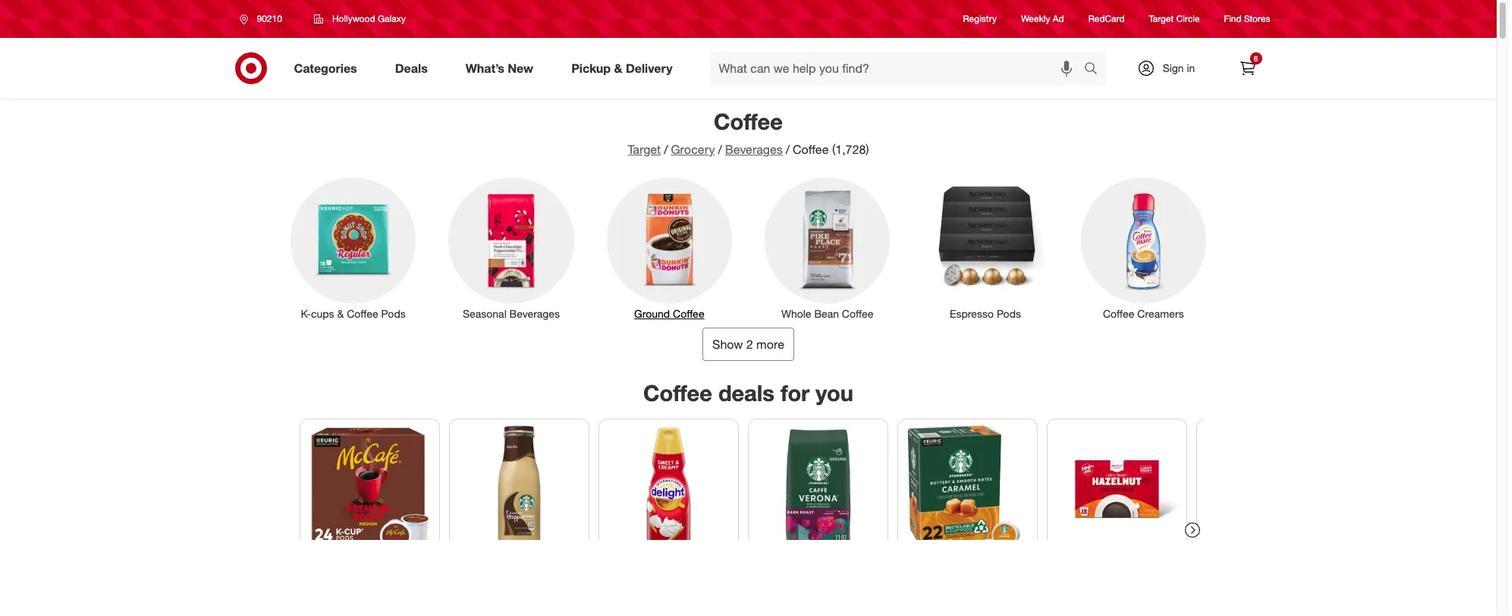 Task type: describe. For each thing, give the bounding box(es) containing it.
grocery link
[[671, 142, 715, 157]]

espresso pods
[[950, 307, 1021, 320]]

coffee right ground at the left
[[673, 307, 705, 320]]

weekly
[[1021, 13, 1051, 25]]

ground
[[634, 307, 670, 320]]

buy 2 for $6 on select starbucks bottled coffee drinks image
[[456, 426, 582, 552]]

more
[[757, 337, 785, 352]]

search
[[1077, 62, 1114, 77]]

deals
[[719, 379, 775, 406]]

pickup & delivery
[[571, 60, 673, 76]]

0 horizontal spatial &
[[337, 307, 344, 320]]

k-cups & coffee pods
[[301, 307, 406, 320]]

What can we help you find? suggestions appear below search field
[[710, 52, 1088, 85]]

target circle
[[1149, 13, 1200, 25]]

2 / from the left
[[718, 142, 722, 157]]

coffee up "beverages" link
[[714, 108, 783, 135]]

whole bean coffee link
[[755, 175, 901, 321]]

coffee creamers
[[1103, 307, 1184, 320]]

registry
[[963, 13, 997, 25]]

new
[[508, 60, 534, 76]]

find
[[1224, 13, 1242, 25]]

show 2 more
[[713, 337, 785, 352]]

categories
[[294, 60, 357, 76]]

2 pods from the left
[[997, 307, 1021, 320]]

whole bean coffee
[[782, 307, 874, 320]]

deals
[[395, 60, 428, 76]]

seasonal beverages
[[463, 307, 560, 320]]

(1,728)
[[832, 142, 869, 157]]

coffee right bean
[[842, 307, 874, 320]]

what's new
[[466, 60, 534, 76]]

coffee left (1,728)
[[793, 142, 829, 157]]

pickup
[[571, 60, 611, 76]]

target link
[[628, 142, 661, 157]]

ground coffee link
[[597, 175, 742, 321]]

coffee deals for you
[[644, 379, 854, 406]]

ground coffee
[[634, 307, 705, 320]]

hollywood galaxy
[[332, 13, 406, 24]]

$9.99 price each when you buy 3 select keurig k-cup pods image
[[306, 426, 433, 552]]

grocery
[[671, 142, 715, 157]]

galaxy
[[378, 13, 406, 24]]

weekly ad
[[1021, 13, 1064, 25]]

hollywood galaxy button
[[304, 5, 416, 33]]

coffee inside carousel region
[[644, 379, 712, 406]]

for
[[781, 379, 810, 406]]

target circle link
[[1149, 12, 1200, 25]]

categories link
[[281, 52, 376, 85]]

pickup & delivery link
[[559, 52, 692, 85]]

cups
[[311, 307, 334, 320]]

stores
[[1244, 13, 1271, 25]]

find stores
[[1224, 13, 1271, 25]]

carousel region
[[293, 373, 1337, 615]]

hollywood
[[332, 13, 375, 24]]

delivery
[[626, 60, 673, 76]]

coffee left creamers
[[1103, 307, 1135, 320]]



Task type: vqa. For each thing, say whether or not it's contained in the screenshot.
top Beverages
yes



Task type: locate. For each thing, give the bounding box(es) containing it.
pods right cups
[[381, 307, 406, 320]]

coffee target / grocery / beverages / coffee (1,728)
[[628, 108, 869, 157]]

/ right "beverages" link
[[786, 142, 790, 157]]

registry link
[[963, 12, 997, 25]]

in
[[1187, 61, 1195, 74]]

what's new link
[[453, 52, 553, 85]]

pods
[[381, 307, 406, 320], [997, 307, 1021, 320]]

search button
[[1077, 52, 1114, 88]]

seasonal
[[463, 307, 507, 320]]

/ right grocery link
[[718, 142, 722, 157]]

$14.99 price each when you buy 2 select starbucks coffee image
[[904, 426, 1031, 552]]

coffee left the deals
[[644, 379, 712, 406]]

show 2 more button
[[703, 327, 794, 361]]

1 / from the left
[[664, 142, 668, 157]]

1 pods from the left
[[381, 307, 406, 320]]

1 horizontal spatial /
[[718, 142, 722, 157]]

beverages inside coffee target / grocery / beverages / coffee (1,728)
[[725, 142, 783, 157]]

espresso pods link
[[913, 175, 1059, 321]]

1 vertical spatial &
[[337, 307, 344, 320]]

/ right target link
[[664, 142, 668, 157]]

beverages right seasonal at the left
[[510, 307, 560, 320]]

1 horizontal spatial &
[[614, 60, 623, 76]]

you
[[816, 379, 854, 406]]

6 link
[[1231, 52, 1265, 85]]

2 horizontal spatial /
[[786, 142, 790, 157]]

$7.99 price each when you buy 2 starbucks coffee image
[[755, 426, 881, 552]]

beverages link
[[725, 142, 783, 157]]

find stores link
[[1224, 12, 1271, 25]]

0 horizontal spatial target
[[628, 142, 661, 157]]

&
[[614, 60, 623, 76], [337, 307, 344, 320]]

90210 button
[[230, 5, 298, 33]]

1 horizontal spatial beverages
[[725, 142, 783, 157]]

& right cups
[[337, 307, 344, 320]]

90210
[[257, 13, 282, 24]]

0 horizontal spatial beverages
[[510, 307, 560, 320]]

/
[[664, 142, 668, 157], [718, 142, 722, 157], [786, 142, 790, 157]]

beverages right grocery
[[725, 142, 783, 157]]

$3.99 price on select market pantry™ coffee pods image
[[1054, 426, 1180, 552]]

1 vertical spatial target
[[628, 142, 661, 157]]

coffee creamers link
[[1071, 175, 1217, 321]]

1 horizontal spatial target
[[1149, 13, 1174, 25]]

creamers
[[1138, 307, 1184, 320]]

whole
[[782, 307, 812, 320]]

target left grocery
[[628, 142, 661, 157]]

what's
[[466, 60, 505, 76]]

k-
[[301, 307, 311, 320]]

0 vertical spatial target
[[1149, 13, 1174, 25]]

circle
[[1177, 13, 1200, 25]]

ad
[[1053, 13, 1064, 25]]

2
[[746, 337, 753, 352]]

redcard link
[[1089, 12, 1125, 25]]

1 vertical spatial beverages
[[510, 307, 560, 320]]

sign in
[[1163, 61, 1195, 74]]

show
[[713, 337, 743, 352]]

target left circle
[[1149, 13, 1174, 25]]

0 horizontal spatial pods
[[381, 307, 406, 320]]

coffee
[[714, 108, 783, 135], [793, 142, 829, 157], [347, 307, 378, 320], [673, 307, 705, 320], [842, 307, 874, 320], [1103, 307, 1135, 320], [644, 379, 712, 406]]

bean
[[814, 307, 839, 320]]

espresso
[[950, 307, 994, 320]]

0 horizontal spatial /
[[664, 142, 668, 157]]

target inside 'target circle' link
[[1149, 13, 1174, 25]]

k-cups & coffee pods link
[[280, 175, 426, 321]]

deals link
[[382, 52, 447, 85]]

pods right espresso in the right of the page
[[997, 307, 1021, 320]]

target inside coffee target / grocery / beverages / coffee (1,728)
[[628, 142, 661, 157]]

redcard
[[1089, 13, 1125, 25]]

target
[[1149, 13, 1174, 25], [628, 142, 661, 157]]

& right pickup
[[614, 60, 623, 76]]

sign
[[1163, 61, 1184, 74]]

0 vertical spatial beverages
[[725, 142, 783, 157]]

weekly ad link
[[1021, 12, 1064, 25]]

beverages
[[725, 142, 783, 157], [510, 307, 560, 320]]

1 horizontal spatial pods
[[997, 307, 1021, 320]]

$3.49 price on select coffee creamers image
[[605, 426, 732, 552]]

sign in link
[[1124, 52, 1219, 85]]

0 vertical spatial &
[[614, 60, 623, 76]]

coffee right cups
[[347, 307, 378, 320]]

seasonal beverages link
[[438, 175, 584, 321]]

6
[[1254, 54, 1258, 63]]

3 / from the left
[[786, 142, 790, 157]]



